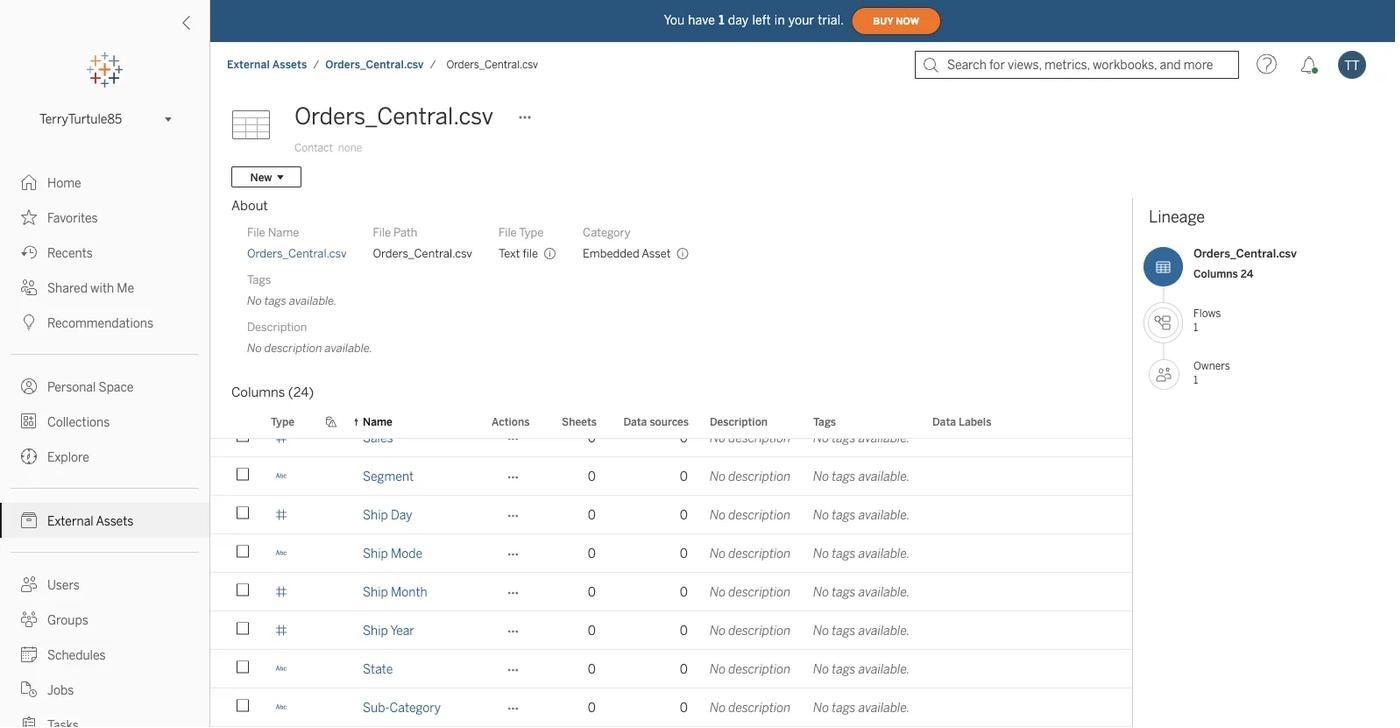 Task type: locate. For each thing, give the bounding box(es) containing it.
0 horizontal spatial tags
[[247, 273, 271, 287]]

recents
[[47, 246, 93, 260]]

external inside main navigation. press the up and down arrow keys to access links. element
[[47, 514, 93, 529]]

external for external assets
[[47, 514, 93, 529]]

description right sources
[[710, 416, 768, 428]]

0 vertical spatial assets
[[272, 58, 307, 71]]

1 horizontal spatial tags
[[813, 416, 836, 428]]

2 integer image from the top
[[275, 393, 288, 405]]

available.
[[289, 294, 337, 308], [325, 341, 373, 355], [859, 431, 910, 445], [859, 469, 910, 484], [859, 508, 910, 522], [859, 547, 910, 561], [859, 585, 910, 600], [859, 624, 910, 638], [859, 662, 910, 677], [859, 701, 910, 715]]

2 vertical spatial 1
[[1194, 374, 1198, 386]]

1 vertical spatial string image
[[275, 547, 288, 560]]

2 data from the left
[[933, 416, 956, 428]]

description inside description no description available.
[[247, 320, 307, 334]]

schedules link
[[0, 637, 210, 672]]

assets up users link
[[96, 514, 134, 529]]

tags for ship day
[[832, 508, 856, 522]]

external assets
[[47, 514, 134, 529]]

home
[[47, 176, 81, 190]]

2 row from the top
[[210, 419, 1197, 459]]

1 file from the left
[[247, 225, 265, 239]]

3 no tags available. from the top
[[813, 508, 910, 522]]

string image
[[275, 239, 288, 251], [275, 702, 288, 714]]

row
[[210, 0, 1133, 33], [210, 419, 1197, 459], [210, 458, 1197, 498], [210, 496, 1197, 536], [210, 535, 1197, 575], [210, 573, 1197, 614], [210, 612, 1197, 652], [210, 650, 1197, 691], [210, 689, 1197, 728]]

1 row from the top
[[210, 0, 1133, 33]]

file down about
[[247, 225, 265, 239]]

7 no description from the top
[[710, 662, 791, 677]]

/ left orders_central.csv element
[[430, 58, 436, 71]]

no description for ship month
[[710, 585, 791, 600]]

columns left 24
[[1194, 267, 1238, 280]]

0 horizontal spatial external
[[47, 514, 93, 529]]

row containing ship day
[[210, 496, 1197, 536]]

0 vertical spatial external
[[227, 58, 270, 71]]

data for data labels
[[933, 416, 956, 428]]

1 no tags available. from the top
[[813, 431, 910, 445]]

7 row from the top
[[210, 612, 1197, 652]]

no tags available. for ship day
[[813, 508, 910, 522]]

external assets link up table image
[[226, 57, 308, 72]]

1 string image from the top
[[275, 470, 288, 483]]

0
[[588, 431, 596, 445], [680, 431, 688, 445], [588, 469, 596, 484], [680, 469, 688, 484], [588, 508, 596, 522], [680, 508, 688, 522], [588, 547, 596, 561], [680, 547, 688, 561], [588, 585, 596, 600], [680, 585, 688, 600], [588, 624, 596, 638], [680, 624, 688, 638], [588, 662, 596, 677], [680, 662, 688, 677], [588, 701, 596, 715], [680, 701, 688, 715]]

1 vertical spatial description
[[710, 416, 768, 428]]

1 down flows
[[1194, 321, 1198, 334]]

1 vertical spatial 1
[[1194, 321, 1198, 334]]

3 integer image from the top
[[275, 509, 288, 521]]

1 for owners 1
[[1194, 374, 1198, 386]]

2 vertical spatial integer image
[[275, 586, 288, 598]]

external down explore
[[47, 514, 93, 529]]

now
[[896, 16, 920, 27]]

1 integer image from the top
[[275, 46, 288, 58]]

/
[[313, 58, 319, 71], [430, 58, 436, 71]]

1 integer image from the top
[[275, 355, 288, 367]]

owners 1
[[1194, 360, 1231, 386]]

file for file name
[[247, 225, 265, 239]]

collections link
[[0, 404, 210, 439]]

columns image
[[1144, 247, 1183, 287]]

1 horizontal spatial data
[[933, 416, 956, 428]]

description
[[247, 320, 307, 334], [710, 416, 768, 428]]

category up embedded
[[583, 225, 631, 239]]

available. for sales
[[859, 431, 910, 445]]

row inside row group
[[210, 0, 1133, 33]]

2 vertical spatial string image
[[275, 663, 288, 675]]

tags
[[247, 273, 271, 287], [813, 416, 836, 428]]

integer image
[[275, 46, 288, 58], [275, 162, 288, 174], [275, 586, 288, 598]]

tags
[[265, 294, 287, 308], [832, 431, 856, 445], [832, 469, 856, 484], [832, 508, 856, 522], [832, 547, 856, 561], [832, 585, 856, 600], [832, 624, 856, 638], [832, 662, 856, 677], [832, 701, 856, 715]]

name up sales
[[363, 416, 393, 428]]

1 vertical spatial category
[[390, 701, 441, 715]]

table image
[[231, 99, 284, 152]]

no description for sales
[[710, 431, 791, 445]]

6 row from the top
[[210, 573, 1197, 614]]

2 no description from the top
[[710, 469, 791, 484]]

file for file path
[[373, 225, 391, 239]]

1 horizontal spatial external
[[227, 58, 270, 71]]

string image
[[275, 470, 288, 483], [275, 547, 288, 560], [275, 663, 288, 675]]

1 horizontal spatial columns
[[1194, 267, 1238, 280]]

data for data sources
[[624, 416, 647, 428]]

3 no description from the top
[[710, 508, 791, 522]]

1 horizontal spatial /
[[430, 58, 436, 71]]

6 no description from the top
[[710, 624, 791, 638]]

data left sources
[[624, 416, 647, 428]]

segment link
[[363, 458, 414, 495]]

ship year
[[363, 624, 415, 638]]

file
[[523, 246, 538, 260]]

description for description
[[710, 416, 768, 428]]

orders_central.csv link up tags no tags available.
[[247, 245, 347, 261]]

2 string image from the top
[[275, 702, 288, 714]]

ship for ship year
[[363, 624, 388, 638]]

state
[[363, 662, 393, 677]]

sub-category
[[363, 701, 441, 715]]

1 vertical spatial columns
[[231, 385, 285, 401]]

0 vertical spatial string image
[[275, 470, 288, 483]]

file
[[247, 225, 265, 239], [373, 225, 391, 239], [499, 225, 517, 239]]

1 vertical spatial external assets link
[[0, 503, 210, 538]]

ship day link
[[363, 496, 413, 534]]

description
[[265, 341, 322, 355], [729, 431, 791, 445], [729, 469, 791, 484], [729, 508, 791, 522], [729, 547, 791, 561], [729, 585, 791, 600], [729, 624, 791, 638], [729, 662, 791, 677], [729, 701, 791, 715]]

orders_central.csv
[[325, 58, 424, 71], [447, 58, 538, 71], [295, 103, 494, 130], [247, 246, 347, 260], [373, 246, 472, 260], [1194, 247, 1297, 261]]

data labels
[[933, 416, 992, 428]]

1 vertical spatial name
[[363, 416, 393, 428]]

type inside grid
[[271, 416, 295, 428]]

0 horizontal spatial data
[[624, 416, 647, 428]]

external assets link down the explore link
[[0, 503, 210, 538]]

explore
[[47, 450, 89, 465]]

integer image
[[275, 355, 288, 367], [275, 393, 288, 405], [275, 509, 288, 521], [275, 625, 288, 637]]

2 ship from the top
[[363, 547, 388, 561]]

1 inside flows 1
[[1194, 321, 1198, 334]]

groups link
[[0, 602, 210, 637]]

available. for ship mode
[[859, 547, 910, 561]]

ship left day
[[363, 508, 388, 522]]

flows image
[[1148, 308, 1179, 338]]

0 horizontal spatial description
[[247, 320, 307, 334]]

users
[[47, 578, 80, 593]]

2 file from the left
[[373, 225, 391, 239]]

me
[[117, 281, 134, 295]]

name
[[268, 225, 299, 239], [363, 416, 393, 428]]

3 ship from the top
[[363, 585, 388, 600]]

your
[[789, 13, 815, 27]]

5 no description from the top
[[710, 585, 791, 600]]

type
[[519, 225, 544, 239], [271, 416, 295, 428]]

1 vertical spatial integer image
[[275, 162, 288, 174]]

0 vertical spatial tags
[[247, 273, 271, 287]]

no tags available. for sales
[[813, 431, 910, 445]]

external assets link
[[226, 57, 308, 72], [0, 503, 210, 538]]

file left path
[[373, 225, 391, 239]]

0 vertical spatial description
[[247, 320, 307, 334]]

no tags available. for segment
[[813, 469, 910, 484]]

type up "file"
[[519, 225, 544, 239]]

row containing segment
[[210, 458, 1197, 498]]

1 no description from the top
[[710, 431, 791, 445]]

0 horizontal spatial assets
[[96, 514, 134, 529]]

tags inside tags no tags available.
[[265, 294, 287, 308]]

owners
[[1194, 360, 1231, 373]]

1 horizontal spatial type
[[519, 225, 544, 239]]

ship inside ship day link
[[363, 508, 388, 522]]

0 horizontal spatial name
[[268, 225, 299, 239]]

space
[[99, 380, 134, 394]]

available. for ship year
[[859, 624, 910, 638]]

row group containing ship month
[[210, 573, 1197, 728]]

available. for ship month
[[859, 585, 910, 600]]

ship left year
[[363, 624, 388, 638]]

2 row group from the top
[[210, 573, 1197, 728]]

ship inside 'ship month' link
[[363, 585, 388, 600]]

0 horizontal spatial /
[[313, 58, 319, 71]]

buy now button
[[851, 7, 942, 35]]

8 row from the top
[[210, 650, 1197, 691]]

row group
[[210, 0, 1197, 575], [210, 573, 1197, 728]]

users link
[[0, 567, 210, 602]]

favorites
[[47, 211, 98, 225]]

columns
[[1194, 267, 1238, 280], [231, 385, 285, 401]]

9 row from the top
[[210, 689, 1197, 728]]

string image for ship mode
[[275, 547, 288, 560]]

8 no description from the top
[[710, 701, 791, 715]]

contact
[[295, 142, 333, 154]]

description inside description no description available.
[[265, 341, 322, 355]]

0 horizontal spatial category
[[390, 701, 441, 715]]

1 left day
[[719, 13, 725, 27]]

1 string image from the top
[[275, 239, 288, 251]]

row group containing sales
[[210, 0, 1197, 575]]

no description for ship year
[[710, 624, 791, 638]]

assets
[[272, 58, 307, 71], [96, 514, 134, 529]]

1 horizontal spatial category
[[583, 225, 631, 239]]

0 vertical spatial integer image
[[275, 46, 288, 58]]

4 ship from the top
[[363, 624, 388, 638]]

0 vertical spatial 1
[[719, 13, 725, 27]]

1 horizontal spatial external assets link
[[226, 57, 308, 72]]

1 vertical spatial type
[[271, 416, 295, 428]]

assets up table image
[[272, 58, 307, 71]]

1 horizontal spatial file
[[373, 225, 391, 239]]

description down tags no tags available.
[[247, 320, 307, 334]]

/ up contact
[[313, 58, 319, 71]]

1 / from the left
[[313, 58, 319, 71]]

3 file from the left
[[499, 225, 517, 239]]

1 ship from the top
[[363, 508, 388, 522]]

description for ship mode
[[729, 547, 791, 561]]

category inside row
[[390, 701, 441, 715]]

labels
[[959, 416, 992, 428]]

1 inside owners 1
[[1194, 374, 1198, 386]]

0 horizontal spatial file
[[247, 225, 265, 239]]

available. for ship day
[[859, 508, 910, 522]]

ship inside ship year link
[[363, 624, 388, 638]]

2 integer image from the top
[[275, 162, 288, 174]]

7 no tags available. from the top
[[813, 662, 910, 677]]

4 no description from the top
[[710, 547, 791, 561]]

0 vertical spatial external assets link
[[226, 57, 308, 72]]

3 row from the top
[[210, 458, 1197, 498]]

contact none
[[295, 142, 362, 154]]

home link
[[0, 165, 210, 200]]

description inside grid
[[710, 416, 768, 428]]

2 string image from the top
[[275, 547, 288, 560]]

2 no tags available. from the top
[[813, 469, 910, 484]]

have
[[688, 13, 715, 27]]

external
[[227, 58, 270, 71], [47, 514, 93, 529]]

8 no tags available. from the top
[[813, 701, 910, 715]]

favorites link
[[0, 200, 210, 235]]

terryturtule85 button
[[32, 109, 177, 130]]

groups
[[47, 613, 88, 628]]

3 integer image from the top
[[275, 586, 288, 598]]

1 horizontal spatial name
[[363, 416, 393, 428]]

ship left month
[[363, 585, 388, 600]]

data left labels
[[933, 416, 956, 428]]

0 vertical spatial string image
[[275, 239, 288, 251]]

6 no tags available. from the top
[[813, 624, 910, 638]]

sheets
[[562, 416, 597, 428]]

ship left mode
[[363, 547, 388, 561]]

orders_central.csv element
[[441, 58, 544, 71]]

1 down owners
[[1194, 374, 1198, 386]]

sub-
[[363, 701, 390, 715]]

ship for ship day
[[363, 508, 388, 522]]

orders_central.csv link
[[325, 57, 425, 72], [247, 245, 347, 261]]

1 vertical spatial assets
[[96, 514, 134, 529]]

ship mode link
[[363, 535, 423, 572]]

1
[[719, 13, 725, 27], [1194, 321, 1198, 334], [1194, 374, 1198, 386]]

assets inside main navigation. press the up and down arrow keys to access links. element
[[96, 514, 134, 529]]

0 vertical spatial columns
[[1194, 267, 1238, 280]]

columns left (24)
[[231, 385, 285, 401]]

no
[[247, 294, 262, 308], [247, 341, 262, 355], [710, 431, 726, 445], [813, 431, 829, 445], [710, 469, 726, 484], [813, 469, 829, 484], [710, 508, 726, 522], [813, 508, 829, 522], [710, 547, 726, 561], [813, 547, 829, 561], [710, 585, 726, 600], [813, 585, 829, 600], [710, 624, 726, 638], [813, 624, 829, 638], [710, 662, 726, 677], [813, 662, 829, 677], [710, 701, 726, 715], [813, 701, 829, 715]]

0 horizontal spatial type
[[271, 416, 295, 428]]

file inside "file path orders_central.csv"
[[373, 225, 391, 239]]

ship day
[[363, 508, 413, 522]]

file up text
[[499, 225, 517, 239]]

2 horizontal spatial file
[[499, 225, 517, 239]]

terryturtule85
[[39, 112, 122, 126]]

assets for external assets
[[96, 514, 134, 529]]

main navigation. press the up and down arrow keys to access links. element
[[0, 165, 210, 728]]

external up table image
[[227, 58, 270, 71]]

1 vertical spatial tags
[[813, 416, 836, 428]]

1 data from the left
[[624, 416, 647, 428]]

file inside file name orders_central.csv
[[247, 225, 265, 239]]

0 vertical spatial name
[[268, 225, 299, 239]]

this file type can only contain a single table. image
[[544, 247, 557, 260]]

integer image for row within the row group
[[275, 46, 288, 58]]

4 row from the top
[[210, 496, 1197, 536]]

no description for ship mode
[[710, 547, 791, 561]]

1 vertical spatial external
[[47, 514, 93, 529]]

category
[[583, 225, 631, 239], [390, 701, 441, 715]]

personal space
[[47, 380, 134, 394]]

no tags available. for sub-category
[[813, 701, 910, 715]]

file name orders_central.csv
[[247, 225, 347, 260]]

4 no tags available. from the top
[[813, 547, 910, 561]]

name down about
[[268, 225, 299, 239]]

tags inside grid
[[813, 416, 836, 428]]

integer image for row group containing ship month
[[275, 586, 288, 598]]

explore link
[[0, 439, 210, 474]]

3 string image from the top
[[275, 663, 288, 675]]

type up real icon
[[271, 416, 295, 428]]

description no description available.
[[247, 320, 373, 355]]

recommendations link
[[0, 305, 210, 340]]

path
[[394, 225, 418, 239]]

orders_central.csv link up none
[[325, 57, 425, 72]]

ship
[[363, 508, 388, 522], [363, 547, 388, 561], [363, 585, 388, 600], [363, 624, 388, 638]]

string image for segment
[[275, 470, 288, 483]]

file path orders_central.csv
[[373, 225, 472, 260]]

tags for state
[[832, 662, 856, 677]]

1 horizontal spatial description
[[710, 416, 768, 428]]

5 no tags available. from the top
[[813, 585, 910, 600]]

no tags available. for ship year
[[813, 624, 910, 638]]

available. for segment
[[859, 469, 910, 484]]

1 row group from the top
[[210, 0, 1197, 575]]

available. for state
[[859, 662, 910, 677]]

string image inside row
[[275, 702, 288, 714]]

no tags available. for ship mode
[[813, 547, 910, 561]]

this table or file is embedded in the published asset on the server, and you can't create a new workbook from it. files embedded in workbooks aren't shared with other tableau site users. image
[[676, 247, 690, 260]]

available. inside description no description available.
[[325, 341, 373, 355]]

1 horizontal spatial assets
[[272, 58, 307, 71]]

category down 'state'
[[390, 701, 441, 715]]

tags for tags no tags available.
[[247, 273, 271, 287]]

jobs
[[47, 683, 74, 698]]

grid
[[210, 0, 1197, 728]]

tags inside tags no tags available.
[[247, 273, 271, 287]]

1 vertical spatial string image
[[275, 702, 288, 714]]

5 row from the top
[[210, 535, 1197, 575]]

no description for sub-category
[[710, 701, 791, 715]]



Task type: vqa. For each thing, say whether or not it's contained in the screenshot.
the You have 13 days left in your trial. at the top of the page
no



Task type: describe. For each thing, give the bounding box(es) containing it.
recommendations
[[47, 316, 153, 330]]

text
[[499, 246, 520, 260]]

(24)
[[288, 385, 314, 401]]

columns (24)
[[231, 385, 314, 401]]

buy now
[[873, 16, 920, 27]]

schedules
[[47, 648, 106, 663]]

asset
[[642, 246, 671, 260]]

tags for sales
[[832, 431, 856, 445]]

trial.
[[818, 13, 844, 27]]

0 vertical spatial category
[[583, 225, 631, 239]]

new button
[[231, 167, 302, 188]]

recents link
[[0, 235, 210, 270]]

tags for sub-category
[[832, 701, 856, 715]]

assets for external assets / orders_central.csv /
[[272, 58, 307, 71]]

row containing sales
[[210, 419, 1197, 459]]

flows
[[1194, 307, 1221, 320]]

shared with me
[[47, 281, 134, 295]]

row containing sub-category
[[210, 689, 1197, 728]]

embedded asset
[[583, 246, 671, 260]]

name inside file name orders_central.csv
[[268, 225, 299, 239]]

actions
[[492, 416, 530, 428]]

external assets / orders_central.csv /
[[227, 58, 436, 71]]

none
[[338, 142, 362, 154]]

real image
[[275, 316, 288, 328]]

no description for ship day
[[710, 508, 791, 522]]

description for description no description available.
[[247, 320, 307, 334]]

row containing state
[[210, 650, 1197, 691]]

ship year link
[[363, 612, 415, 650]]

description for ship month
[[729, 585, 791, 600]]

24
[[1241, 267, 1254, 280]]

shared with me link
[[0, 270, 210, 305]]

4 integer image from the top
[[275, 625, 288, 637]]

with
[[90, 281, 114, 295]]

description for sub-category
[[729, 701, 791, 715]]

file type
[[499, 225, 544, 239]]

no tags available. for ship month
[[813, 585, 910, 600]]

description for ship year
[[729, 624, 791, 638]]

no description for segment
[[710, 469, 791, 484]]

data sources
[[624, 416, 689, 428]]

sales
[[363, 431, 393, 445]]

ship for ship month
[[363, 585, 388, 600]]

owners image
[[1149, 359, 1180, 390]]

tags for ship mode
[[832, 547, 856, 561]]

real image
[[275, 432, 288, 444]]

row containing ship mode
[[210, 535, 1197, 575]]

available. for sub-category
[[859, 701, 910, 715]]

1 for flows 1
[[1194, 321, 1198, 334]]

ship month link
[[363, 573, 428, 611]]

name inside grid
[[363, 416, 393, 428]]

no inside tags no tags available.
[[247, 294, 262, 308]]

lineage
[[1149, 208, 1205, 227]]

day
[[728, 13, 749, 27]]

tags for ship year
[[832, 624, 856, 638]]

year
[[391, 624, 415, 638]]

orders_central.csv columns 24
[[1194, 247, 1297, 280]]

sub-category link
[[363, 689, 441, 727]]

description for segment
[[729, 469, 791, 484]]

flows 1
[[1194, 307, 1221, 334]]

row containing ship month
[[210, 573, 1197, 614]]

sources
[[650, 416, 689, 428]]

sales link
[[363, 419, 393, 457]]

row containing ship year
[[210, 612, 1197, 652]]

2 / from the left
[[430, 58, 436, 71]]

segment
[[363, 469, 414, 484]]

you
[[664, 13, 685, 27]]

tags no tags available.
[[247, 273, 337, 308]]

embedded
[[583, 246, 640, 260]]

no description for state
[[710, 662, 791, 677]]

you have 1 day left in your trial.
[[664, 13, 844, 27]]

tags for tags
[[813, 416, 836, 428]]

0 vertical spatial orders_central.csv link
[[325, 57, 425, 72]]

day
[[391, 508, 413, 522]]

description for sales
[[729, 431, 791, 445]]

description for ship day
[[729, 508, 791, 522]]

grid containing sales
[[210, 0, 1197, 728]]

string image for state
[[275, 663, 288, 675]]

jobs link
[[0, 672, 210, 707]]

personal
[[47, 380, 96, 394]]

no inside description no description available.
[[247, 341, 262, 355]]

buy
[[873, 16, 894, 27]]

navigation panel element
[[0, 53, 210, 728]]

about
[[231, 198, 268, 214]]

0 vertical spatial type
[[519, 225, 544, 239]]

new
[[250, 171, 272, 183]]

in
[[775, 13, 785, 27]]

state link
[[363, 650, 393, 688]]

available. inside tags no tags available.
[[289, 294, 337, 308]]

external for external assets / orders_central.csv /
[[227, 58, 270, 71]]

Search for views, metrics, workbooks, and more text field
[[915, 51, 1239, 79]]

text file
[[499, 246, 538, 260]]

tags for segment
[[832, 469, 856, 484]]

description for state
[[729, 662, 791, 677]]

shared
[[47, 281, 88, 295]]

tags for ship month
[[832, 585, 856, 600]]

ship for ship mode
[[363, 547, 388, 561]]

no tags available. for state
[[813, 662, 910, 677]]

mode
[[391, 547, 423, 561]]

1 vertical spatial orders_central.csv link
[[247, 245, 347, 261]]

0 horizontal spatial columns
[[231, 385, 285, 401]]

left
[[752, 13, 771, 27]]

month
[[391, 585, 428, 600]]

personal space link
[[0, 369, 210, 404]]

collections
[[47, 415, 110, 430]]

ship mode
[[363, 547, 423, 561]]

0 horizontal spatial external assets link
[[0, 503, 210, 538]]

ship month
[[363, 585, 428, 600]]

columns inside orders_central.csv columns 24
[[1194, 267, 1238, 280]]



